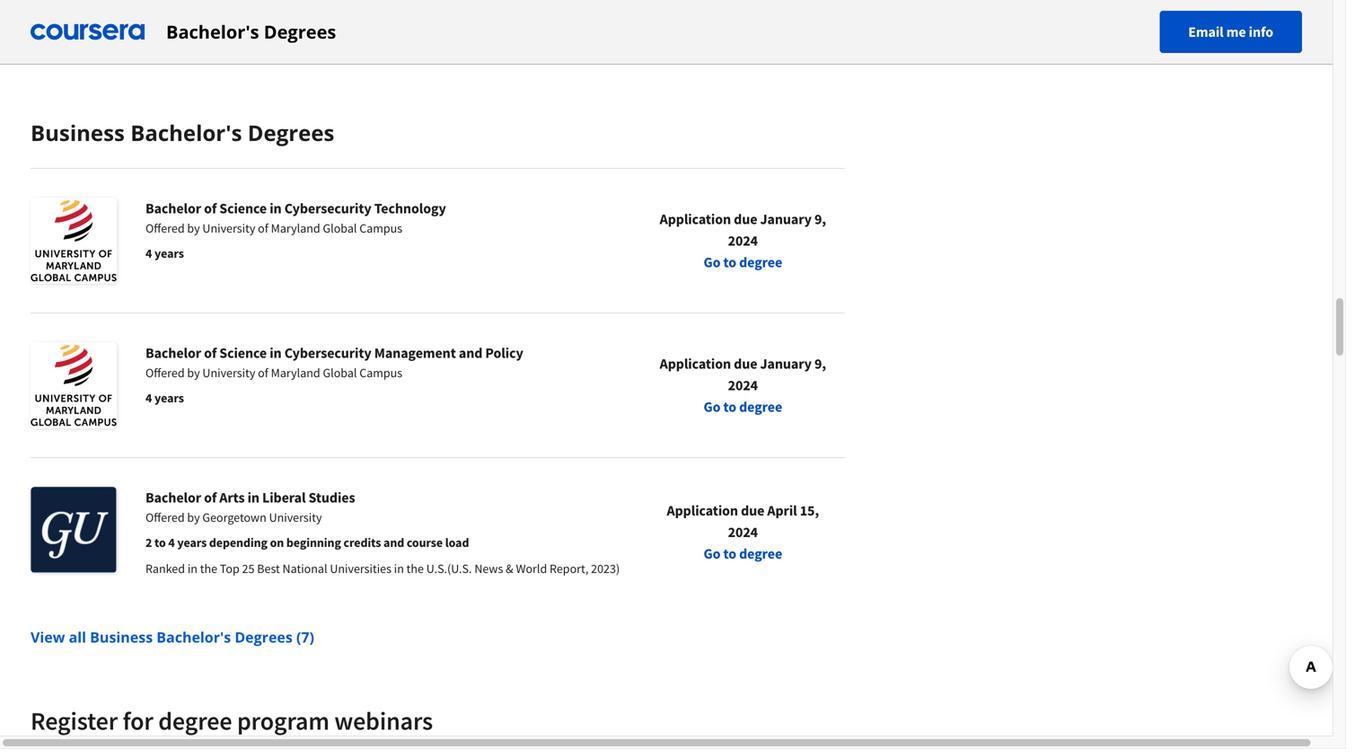 Task type: vqa. For each thing, say whether or not it's contained in the screenshot.
the Computer Science at bottom left
no



Task type: locate. For each thing, give the bounding box(es) containing it.
april
[[768, 502, 797, 520]]

1 vertical spatial science
[[219, 344, 267, 362]]

in inside bachelor of science in cybersecurity management and policy offered by university of maryland global campus 4 years
[[270, 344, 282, 362]]

0 vertical spatial campus
[[360, 220, 403, 236]]

1 campus from the top
[[360, 220, 403, 236]]

1 2024 from the top
[[728, 232, 758, 250]]

2 global from the top
[[323, 365, 357, 381]]

2 campus from the top
[[360, 365, 403, 381]]

business
[[31, 118, 125, 147], [90, 628, 153, 647]]

0 vertical spatial business
[[31, 118, 125, 147]]

0 vertical spatial go
[[704, 253, 721, 271]]

and up "ranked in the top 25 best national universities in the u.s.(u.s. news & world report, 2023)"
[[384, 535, 404, 551]]

maryland
[[271, 220, 320, 236], [271, 365, 320, 381]]

2 university of maryland global campus image from the top
[[31, 342, 117, 429]]

to
[[724, 253, 737, 271], [724, 398, 737, 416], [155, 535, 166, 551], [724, 545, 737, 563]]

cybersecurity for management
[[285, 344, 372, 362]]

offered inside bachelor of science in cybersecurity management and policy offered by university of maryland global campus 4 years
[[146, 365, 185, 381]]

cybersecurity inside bachelor of science in cybersecurity management and policy offered by university of maryland global campus 4 years
[[285, 344, 372, 362]]

january for bachelor of science in cybersecurity technology
[[761, 210, 812, 228]]

1 global from the top
[[323, 220, 357, 236]]

go for technology
[[704, 253, 721, 271]]

due for technology
[[734, 210, 758, 228]]

degree for bachelor of science in cybersecurity management and policy
[[740, 398, 783, 416]]

years
[[155, 245, 184, 261], [155, 390, 184, 406], [177, 535, 207, 551]]

1 vertical spatial application
[[660, 355, 731, 373]]

by inside bachelor of science in cybersecurity technology offered by university of maryland global campus 4 years
[[187, 220, 200, 236]]

1 vertical spatial 2024
[[728, 376, 758, 394]]

campus
[[360, 220, 403, 236], [360, 365, 403, 381]]

in for studies
[[248, 489, 260, 507]]

view all business bachelor's degrees (7)
[[31, 628, 314, 647]]

degree
[[740, 253, 783, 271], [740, 398, 783, 416], [740, 545, 783, 563], [158, 705, 232, 737]]

go for management
[[704, 398, 721, 416]]

2 2024 from the top
[[728, 376, 758, 394]]

application due january 9, 2024 go to degree
[[660, 210, 827, 271], [660, 355, 827, 416]]

view social sciences bachelor's degree (1) link
[[31, 42, 329, 62]]

1 vertical spatial bachelor
[[146, 344, 201, 362]]

25
[[242, 561, 255, 577]]

to for bachelor of science in cybersecurity technology
[[724, 253, 737, 271]]

2 maryland from the top
[[271, 365, 320, 381]]

view left all
[[31, 628, 65, 647]]

science inside bachelor of science in cybersecurity management and policy offered by university of maryland global campus 4 years
[[219, 344, 267, 362]]

degree
[[257, 42, 308, 62]]

1 vertical spatial global
[[323, 365, 357, 381]]

years inside bachelor of science in cybersecurity management and policy offered by university of maryland global campus 4 years
[[155, 390, 184, 406]]

0 vertical spatial university
[[203, 220, 256, 236]]

1 vertical spatial university of maryland global campus image
[[31, 342, 117, 429]]

1 vertical spatial go
[[704, 398, 721, 416]]

2 vertical spatial offered
[[146, 509, 185, 526]]

1 offered from the top
[[146, 220, 185, 236]]

georgetown university image
[[31, 487, 117, 573]]

2 vertical spatial years
[[177, 535, 207, 551]]

0 vertical spatial 2024
[[728, 232, 758, 250]]

4 inside bachelor of science in cybersecurity technology offered by university of maryland global campus 4 years
[[146, 245, 152, 261]]

2024
[[728, 232, 758, 250], [728, 376, 758, 394], [728, 523, 758, 541]]

by inside 'bachelor of arts in liberal studies offered by georgetown university 2 to 4 years depending on beginning credits and course load'
[[187, 509, 200, 526]]

0 vertical spatial offered
[[146, 220, 185, 236]]

campus inside bachelor of science in cybersecurity management and policy offered by university of maryland global campus 4 years
[[360, 365, 403, 381]]

view left social
[[31, 42, 65, 62]]

january
[[761, 210, 812, 228], [761, 355, 812, 373]]

2 vertical spatial go
[[704, 545, 721, 563]]

2 go from the top
[[704, 398, 721, 416]]

1 view from the top
[[31, 42, 65, 62]]

years inside bachelor of science in cybersecurity technology offered by university of maryland global campus 4 years
[[155, 245, 184, 261]]

0 vertical spatial maryland
[[271, 220, 320, 236]]

due inside application due april 15, 2024 go to degree
[[741, 502, 765, 520]]

0 vertical spatial january
[[761, 210, 812, 228]]

2 vertical spatial bachelor
[[146, 489, 201, 507]]

9, for bachelor of science in cybersecurity management and policy
[[815, 355, 827, 373]]

1 vertical spatial 9,
[[815, 355, 827, 373]]

cybersecurity left 'technology'
[[285, 199, 372, 217]]

offered
[[146, 220, 185, 236], [146, 365, 185, 381], [146, 509, 185, 526]]

university
[[203, 220, 256, 236], [203, 365, 256, 381], [269, 509, 322, 526]]

university of maryland global campus image
[[31, 198, 117, 284], [31, 342, 117, 429]]

of
[[204, 199, 217, 217], [258, 220, 269, 236], [204, 344, 217, 362], [258, 365, 269, 381], [204, 489, 217, 507]]

register
[[31, 705, 118, 737]]

2 bachelor from the top
[[146, 344, 201, 362]]

webinars
[[335, 705, 433, 737]]

in inside 'bachelor of arts in liberal studies offered by georgetown university 2 to 4 years depending on beginning credits and course load'
[[248, 489, 260, 507]]

due
[[734, 210, 758, 228], [734, 355, 758, 373], [741, 502, 765, 520]]

2 9, from the top
[[815, 355, 827, 373]]

view
[[31, 42, 65, 62], [31, 628, 65, 647]]

1 bachelor from the top
[[146, 199, 201, 217]]

3 offered from the top
[[146, 509, 185, 526]]

3 2024 from the top
[[728, 523, 758, 541]]

2 vertical spatial by
[[187, 509, 200, 526]]

business down social
[[31, 118, 125, 147]]

0 horizontal spatial and
[[384, 535, 404, 551]]

business right all
[[90, 628, 153, 647]]

application
[[660, 210, 731, 228], [660, 355, 731, 373], [667, 502, 739, 520]]

the down course at the left bottom
[[407, 561, 424, 577]]

to for bachelor of science in cybersecurity management and policy
[[724, 398, 737, 416]]

1 vertical spatial by
[[187, 365, 200, 381]]

1 application due january 9, 2024 go to degree from the top
[[660, 210, 827, 271]]

global inside bachelor of science in cybersecurity technology offered by university of maryland global campus 4 years
[[323, 220, 357, 236]]

course
[[407, 535, 443, 551]]

universities
[[330, 561, 392, 577]]

campus down 'technology'
[[360, 220, 403, 236]]

3 go from the top
[[704, 545, 721, 563]]

1 vertical spatial maryland
[[271, 365, 320, 381]]

degrees
[[264, 19, 336, 44], [248, 118, 335, 147], [235, 628, 293, 647]]

go
[[704, 253, 721, 271], [704, 398, 721, 416], [704, 545, 721, 563]]

2 by from the top
[[187, 365, 200, 381]]

1 vertical spatial cybersecurity
[[285, 344, 372, 362]]

science inside bachelor of science in cybersecurity technology offered by university of maryland global campus 4 years
[[219, 199, 267, 217]]

2 vertical spatial 2024
[[728, 523, 758, 541]]

3 bachelor from the top
[[146, 489, 201, 507]]

university inside bachelor of science in cybersecurity technology offered by university of maryland global campus 4 years
[[203, 220, 256, 236]]

1 science from the top
[[219, 199, 267, 217]]

3 by from the top
[[187, 509, 200, 526]]

1 vertical spatial years
[[155, 390, 184, 406]]

1 vertical spatial degrees
[[248, 118, 335, 147]]

in for technology
[[270, 199, 282, 217]]

campus down management
[[360, 365, 403, 381]]

2 vertical spatial 4
[[168, 535, 175, 551]]

science for bachelor of science in cybersecurity management and policy
[[219, 344, 267, 362]]

2 science from the top
[[219, 344, 267, 362]]

offered inside bachelor of science in cybersecurity technology offered by university of maryland global campus 4 years
[[146, 220, 185, 236]]

1 go from the top
[[704, 253, 721, 271]]

1 vertical spatial application due january 9, 2024 go to degree
[[660, 355, 827, 416]]

view for view all business bachelor's degrees (7)
[[31, 628, 65, 647]]

2 application due january 9, 2024 go to degree from the top
[[660, 355, 827, 416]]

0 vertical spatial cybersecurity
[[285, 199, 372, 217]]

by for arts
[[187, 509, 200, 526]]

1 horizontal spatial and
[[459, 344, 483, 362]]

1 horizontal spatial the
[[407, 561, 424, 577]]

global
[[323, 220, 357, 236], [323, 365, 357, 381]]

cybersecurity left management
[[285, 344, 372, 362]]

0 vertical spatial 4
[[146, 245, 152, 261]]

1 vertical spatial january
[[761, 355, 812, 373]]

news
[[475, 561, 503, 577]]

georgetown
[[203, 509, 267, 526]]

&
[[506, 561, 514, 577]]

1 vertical spatial and
[[384, 535, 404, 551]]

by
[[187, 220, 200, 236], [187, 365, 200, 381], [187, 509, 200, 526]]

(1)
[[311, 42, 329, 62]]

1 9, from the top
[[815, 210, 827, 228]]

2
[[146, 535, 152, 551]]

2 view from the top
[[31, 628, 65, 647]]

0 horizontal spatial the
[[200, 561, 217, 577]]

1 vertical spatial view
[[31, 628, 65, 647]]

maryland inside bachelor of science in cybersecurity technology offered by university of maryland global campus 4 years
[[271, 220, 320, 236]]

campus inside bachelor of science in cybersecurity technology offered by university of maryland global campus 4 years
[[360, 220, 403, 236]]

bachelor inside bachelor of science in cybersecurity technology offered by university of maryland global campus 4 years
[[146, 199, 201, 217]]

business bachelor's degrees
[[31, 118, 335, 147]]

1 vertical spatial campus
[[360, 365, 403, 381]]

0 vertical spatial due
[[734, 210, 758, 228]]

1 university of maryland global campus image from the top
[[31, 198, 117, 284]]

0 vertical spatial global
[[323, 220, 357, 236]]

1 by from the top
[[187, 220, 200, 236]]

science for bachelor of science in cybersecurity technology
[[219, 199, 267, 217]]

cybersecurity inside bachelor of science in cybersecurity technology offered by university of maryland global campus 4 years
[[285, 199, 372, 217]]

world
[[516, 561, 547, 577]]

application due january 9, 2024 go to degree for bachelor of science in cybersecurity technology
[[660, 210, 827, 271]]

0 vertical spatial years
[[155, 245, 184, 261]]

of inside 'bachelor of arts in liberal studies offered by georgetown university 2 to 4 years depending on beginning credits and course load'
[[204, 489, 217, 507]]

in for management
[[270, 344, 282, 362]]

1 vertical spatial university
[[203, 365, 256, 381]]

2 vertical spatial university
[[269, 509, 322, 526]]

0 vertical spatial science
[[219, 199, 267, 217]]

9,
[[815, 210, 827, 228], [815, 355, 827, 373]]

arts
[[219, 489, 245, 507]]

application due april 15, 2024 go to degree
[[667, 502, 819, 563]]

degree inside application due april 15, 2024 go to degree
[[740, 545, 783, 563]]

bachelor's degrees
[[166, 19, 336, 44]]

1 january from the top
[[761, 210, 812, 228]]

studies
[[309, 489, 355, 507]]

2024 for management
[[728, 376, 758, 394]]

1 vertical spatial 4
[[146, 390, 152, 406]]

and
[[459, 344, 483, 362], [384, 535, 404, 551]]

bachelor's
[[166, 19, 259, 44], [179, 42, 253, 62], [130, 118, 242, 147], [157, 628, 231, 647]]

by for science
[[187, 220, 200, 236]]

science
[[219, 199, 267, 217], [219, 344, 267, 362]]

9, for bachelor of science in cybersecurity technology
[[815, 210, 827, 228]]

of for technology
[[204, 199, 217, 217]]

2 vertical spatial due
[[741, 502, 765, 520]]

in
[[270, 199, 282, 217], [270, 344, 282, 362], [248, 489, 260, 507], [188, 561, 198, 577], [394, 561, 404, 577]]

global inside bachelor of science in cybersecurity management and policy offered by university of maryland global campus 4 years
[[323, 365, 357, 381]]

1 the from the left
[[200, 561, 217, 577]]

2 vertical spatial application
[[667, 502, 739, 520]]

2 january from the top
[[761, 355, 812, 373]]

offered inside 'bachelor of arts in liberal studies offered by georgetown university 2 to 4 years depending on beginning credits and course load'
[[146, 509, 185, 526]]

email me info button
[[1160, 11, 1303, 53]]

0 vertical spatial application due january 9, 2024 go to degree
[[660, 210, 827, 271]]

best
[[257, 561, 280, 577]]

bachelor
[[146, 199, 201, 217], [146, 344, 201, 362], [146, 489, 201, 507]]

cybersecurity
[[285, 199, 372, 217], [285, 344, 372, 362]]

4 inside bachelor of science in cybersecurity management and policy offered by university of maryland global campus 4 years
[[146, 390, 152, 406]]

social
[[69, 42, 110, 62]]

the
[[200, 561, 217, 577], [407, 561, 424, 577]]

the left top
[[200, 561, 217, 577]]

and inside bachelor of science in cybersecurity management and policy offered by university of maryland global campus 4 years
[[459, 344, 483, 362]]

to inside application due april 15, 2024 go to degree
[[724, 545, 737, 563]]

2 cybersecurity from the top
[[285, 344, 372, 362]]

4
[[146, 245, 152, 261], [146, 390, 152, 406], [168, 535, 175, 551]]

for
[[123, 705, 153, 737]]

and left policy
[[459, 344, 483, 362]]

0 vertical spatial university of maryland global campus image
[[31, 198, 117, 284]]

0 vertical spatial application
[[660, 210, 731, 228]]

0 vertical spatial by
[[187, 220, 200, 236]]

2 offered from the top
[[146, 365, 185, 381]]

in inside bachelor of science in cybersecurity technology offered by university of maryland global campus 4 years
[[270, 199, 282, 217]]

1 maryland from the top
[[271, 220, 320, 236]]

offered for arts
[[146, 509, 185, 526]]

bachelor of science in cybersecurity technology offered by university of maryland global campus 4 years
[[146, 199, 446, 261]]

bachelor inside bachelor of science in cybersecurity management and policy offered by university of maryland global campus 4 years
[[146, 344, 201, 362]]

1 cybersecurity from the top
[[285, 199, 372, 217]]

of for studies
[[204, 489, 217, 507]]

1 vertical spatial offered
[[146, 365, 185, 381]]

1 vertical spatial due
[[734, 355, 758, 373]]

0 vertical spatial and
[[459, 344, 483, 362]]

0 vertical spatial 9,
[[815, 210, 827, 228]]

0 vertical spatial view
[[31, 42, 65, 62]]

0 vertical spatial bachelor
[[146, 199, 201, 217]]



Task type: describe. For each thing, give the bounding box(es) containing it.
degree for bachelor of science in cybersecurity technology
[[740, 253, 783, 271]]

info
[[1249, 23, 1274, 41]]

cybersecurity for technology
[[285, 199, 372, 217]]

university of maryland global campus image for bachelor of science in cybersecurity management and policy
[[31, 342, 117, 429]]

2 vertical spatial degrees
[[235, 628, 293, 647]]

january for bachelor of science in cybersecurity management and policy
[[761, 355, 812, 373]]

of for management
[[204, 344, 217, 362]]

u.s.(u.s.
[[427, 561, 472, 577]]

email me info
[[1189, 23, 1274, 41]]

application due january 9, 2024 go to degree for bachelor of science in cybersecurity management and policy
[[660, 355, 827, 416]]

2024 inside application due april 15, 2024 go to degree
[[728, 523, 758, 541]]

coursera image
[[31, 18, 145, 46]]

me
[[1227, 23, 1247, 41]]

email
[[1189, 23, 1224, 41]]

bachelor of arts in liberal studies offered by georgetown university 2 to 4 years depending on beginning credits and course load
[[146, 489, 469, 551]]

university of maryland global campus image for bachelor of science in cybersecurity technology
[[31, 198, 117, 284]]

go inside application due april 15, 2024 go to degree
[[704, 545, 721, 563]]

due for management
[[734, 355, 758, 373]]

beginning
[[287, 535, 341, 551]]

national
[[283, 561, 328, 577]]

view for view social sciences bachelor's degree (1)
[[31, 42, 65, 62]]

application inside application due april 15, 2024 go to degree
[[667, 502, 739, 520]]

to inside 'bachelor of arts in liberal studies offered by georgetown university 2 to 4 years depending on beginning credits and course load'
[[155, 535, 166, 551]]

view social sciences bachelor's degree (1)
[[31, 42, 329, 62]]

university inside 'bachelor of arts in liberal studies offered by georgetown university 2 to 4 years depending on beginning credits and course load'
[[269, 509, 322, 526]]

offered for science
[[146, 220, 185, 236]]

credits
[[344, 535, 381, 551]]

technology
[[374, 199, 446, 217]]

liberal
[[262, 489, 306, 507]]

load
[[445, 535, 469, 551]]

application for management
[[660, 355, 731, 373]]

4 inside 'bachelor of arts in liberal studies offered by georgetown university 2 to 4 years depending on beginning credits and course load'
[[168, 535, 175, 551]]

ranked in the top 25 best national universities in the u.s.(u.s. news & world report, 2023)
[[146, 561, 620, 577]]

1 vertical spatial business
[[90, 628, 153, 647]]

on
[[270, 535, 284, 551]]

bachelor for bachelor of science in cybersecurity management and policy
[[146, 344, 201, 362]]

register for degree program webinars
[[31, 705, 433, 737]]

degree for bachelor of arts in liberal studies
[[740, 545, 783, 563]]

2 the from the left
[[407, 561, 424, 577]]

15,
[[800, 502, 819, 520]]

to for bachelor of arts in liberal studies
[[724, 545, 737, 563]]

depending
[[209, 535, 268, 551]]

report,
[[550, 561, 589, 577]]

bachelor for bachelor of science in cybersecurity technology
[[146, 199, 201, 217]]

by inside bachelor of science in cybersecurity management and policy offered by university of maryland global campus 4 years
[[187, 365, 200, 381]]

2024 for technology
[[728, 232, 758, 250]]

all
[[69, 628, 86, 647]]

management
[[374, 344, 456, 362]]

(7)
[[296, 628, 314, 647]]

and inside 'bachelor of arts in liberal studies offered by georgetown university 2 to 4 years depending on beginning credits and course load'
[[384, 535, 404, 551]]

policy
[[486, 344, 524, 362]]

program
[[237, 705, 330, 737]]

bachelor of science in cybersecurity management and policy offered by university of maryland global campus 4 years
[[146, 344, 524, 406]]

university inside bachelor of science in cybersecurity management and policy offered by university of maryland global campus 4 years
[[203, 365, 256, 381]]

application for technology
[[660, 210, 731, 228]]

bachelor inside 'bachelor of arts in liberal studies offered by georgetown university 2 to 4 years depending on beginning credits and course load'
[[146, 489, 201, 507]]

maryland inside bachelor of science in cybersecurity management and policy offered by university of maryland global campus 4 years
[[271, 365, 320, 381]]

0 vertical spatial degrees
[[264, 19, 336, 44]]

2023)
[[591, 561, 620, 577]]

top
[[220, 561, 240, 577]]

years inside 'bachelor of arts in liberal studies offered by georgetown university 2 to 4 years depending on beginning credits and course load'
[[177, 535, 207, 551]]

view all business bachelor's degrees (7) link
[[31, 628, 314, 647]]

sciences
[[114, 42, 175, 62]]

ranked
[[146, 561, 185, 577]]



